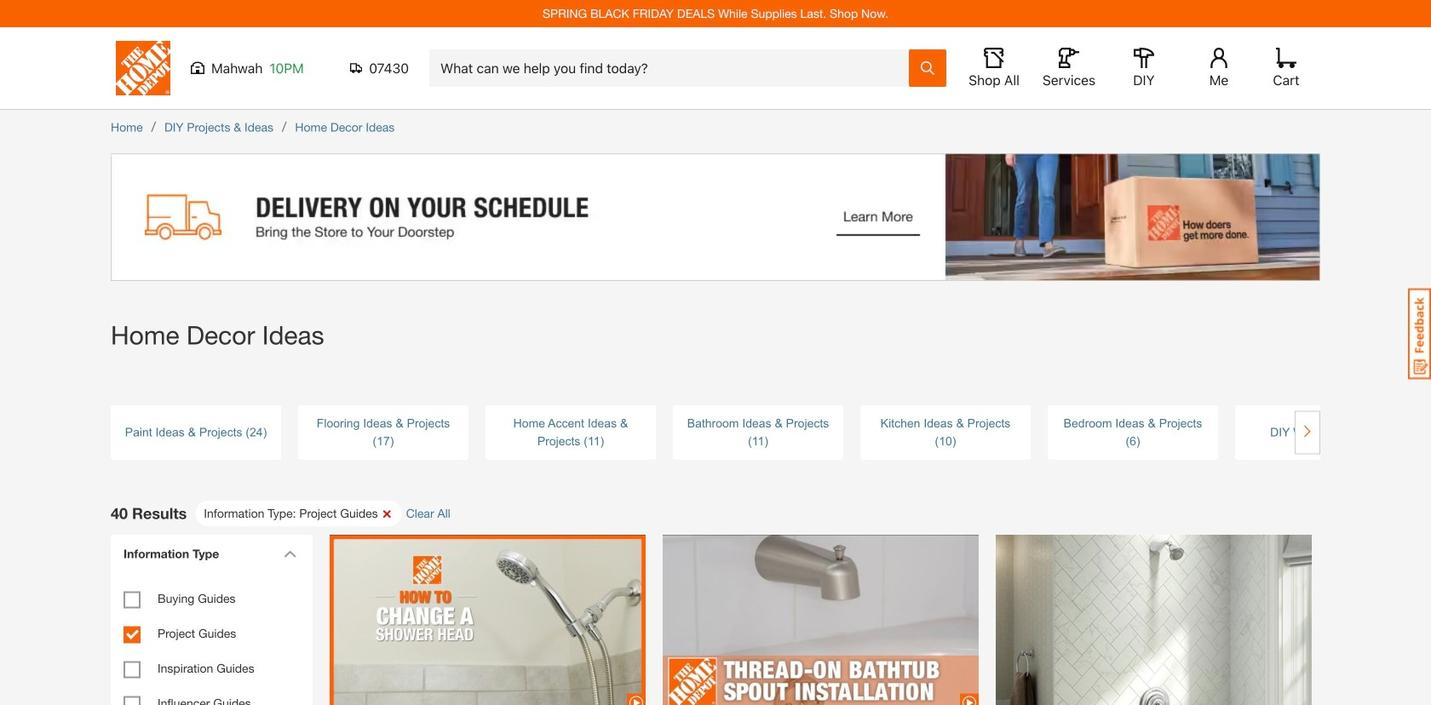 Task type: locate. For each thing, give the bounding box(es) containing it.
feedback link image
[[1409, 288, 1432, 380]]

how to replace a bathtub faucet image
[[663, 506, 979, 706]]



Task type: describe. For each thing, give the bounding box(es) containing it.
What can we help you find today? search field
[[441, 50, 908, 86]]

how to fix a leaky shower faucet image
[[996, 506, 1312, 706]]

the home depot logo image
[[116, 41, 170, 95]]

caret icon image
[[284, 550, 297, 558]]

how to change a shower head image
[[330, 506, 646, 706]]



Task type: vqa. For each thing, say whether or not it's contained in the screenshot.
What can we help you find today? search box in the top of the page
yes



